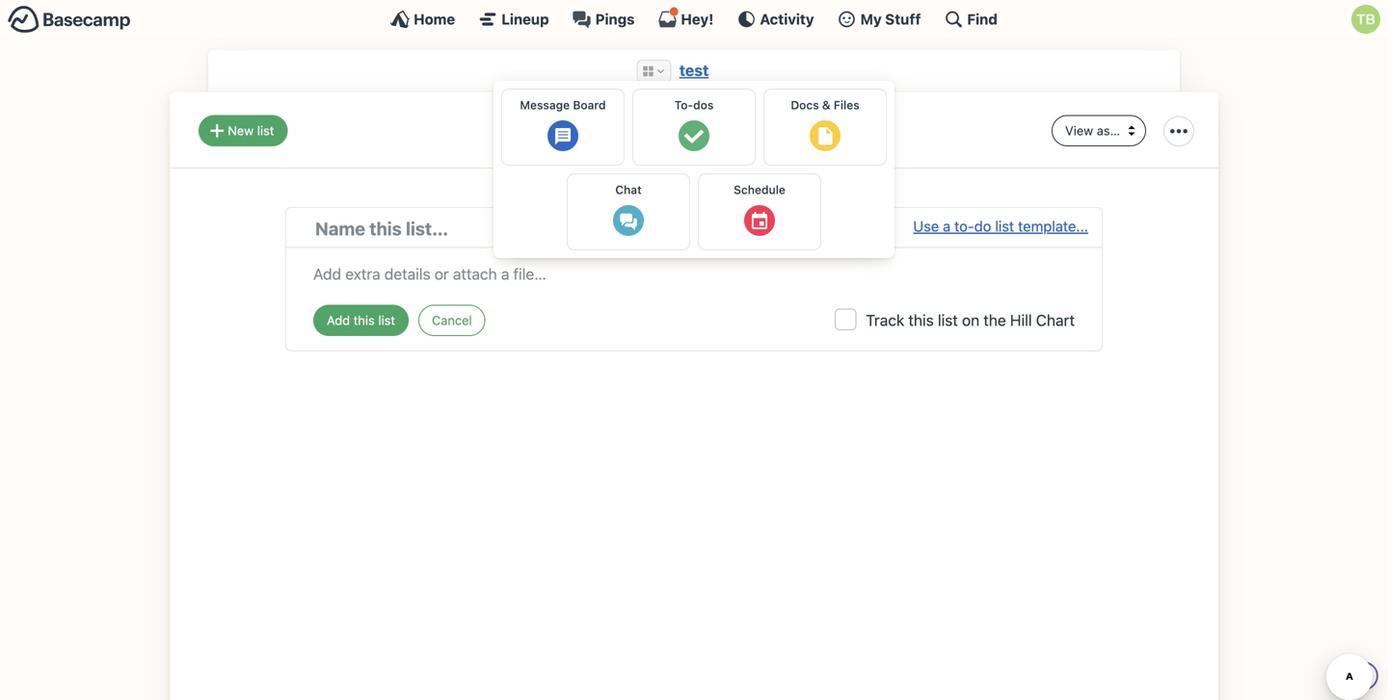 Task type: describe. For each thing, give the bounding box(es) containing it.
template...
[[1018, 218, 1088, 235]]

home link
[[390, 10, 455, 29]]

use
[[913, 218, 939, 235]]

main element
[[0, 0, 1388, 38]]

message board link
[[501, 89, 625, 166]]

my stuff button
[[837, 10, 921, 29]]

dos inside the to-dos link
[[693, 98, 714, 112]]

&
[[822, 98, 831, 112]]

board
[[573, 98, 606, 112]]

to- down test
[[674, 98, 693, 112]]

new list
[[228, 123, 274, 138]]

view as… button
[[1052, 115, 1146, 146]]

track
[[866, 311, 904, 330]]

message board
[[520, 98, 606, 112]]

cancel
[[432, 313, 472, 328]]

to-dos link
[[632, 89, 756, 166]]

view as…
[[1065, 123, 1120, 138]]

chat link
[[567, 174, 690, 251]]

test
[[679, 61, 709, 80]]

view
[[1065, 123, 1093, 138]]

this
[[908, 311, 934, 330]]

pings button
[[572, 10, 635, 29]]

docs
[[791, 98, 819, 112]]

my stuff
[[860, 11, 921, 27]]

docs & files link
[[763, 89, 887, 166]]

the
[[984, 311, 1006, 330]]

list inside 'link'
[[257, 123, 274, 138]]

tim burton image
[[1351, 5, 1380, 34]]

stuff
[[885, 11, 921, 27]]

schedule
[[734, 183, 786, 197]]

to-dos down test link
[[644, 111, 744, 148]]

track this list on the hill chart
[[866, 311, 1075, 330]]

do
[[974, 218, 991, 235]]

activity
[[760, 11, 814, 27]]



Task type: locate. For each thing, give the bounding box(es) containing it.
schedule link
[[698, 174, 821, 251]]

files
[[834, 98, 860, 112]]

use a to-do list template... link
[[913, 215, 1088, 242]]

switch accounts image
[[8, 5, 131, 35]]

None text field
[[313, 258, 1075, 286]]

list
[[257, 123, 274, 138], [995, 218, 1014, 235], [938, 311, 958, 330]]

None submit
[[313, 305, 409, 336]]

1 horizontal spatial list
[[938, 311, 958, 330]]

list right new
[[257, 123, 274, 138]]

my
[[860, 11, 882, 27]]

0 vertical spatial list
[[257, 123, 274, 138]]

lineup link
[[478, 10, 549, 29]]

lineup
[[501, 11, 549, 27]]

Name this list… text field
[[315, 215, 913, 242]]

to- down test link
[[644, 111, 691, 148]]

2 vertical spatial list
[[938, 311, 958, 330]]

home
[[414, 11, 455, 27]]

dos
[[693, 98, 714, 112], [691, 111, 744, 148]]

chat
[[615, 183, 642, 197]]

hey! button
[[658, 7, 714, 29]]

find button
[[944, 10, 998, 29]]

on
[[962, 311, 980, 330]]

as…
[[1097, 123, 1120, 138]]

2 horizontal spatial list
[[995, 218, 1014, 235]]

list left on
[[938, 311, 958, 330]]

message
[[520, 98, 570, 112]]

to-dos down test
[[674, 98, 714, 112]]

cancel button
[[418, 305, 485, 336]]

dos down test link
[[691, 111, 744, 148]]

0 horizontal spatial list
[[257, 123, 274, 138]]

hey!
[[681, 11, 714, 27]]

new list link
[[199, 115, 288, 146]]

find
[[967, 11, 998, 27]]

new
[[228, 123, 254, 138]]

list right "do"
[[995, 218, 1014, 235]]

a
[[943, 218, 951, 235]]

to-dos
[[674, 98, 714, 112], [644, 111, 744, 148]]

hill chart
[[1010, 311, 1075, 330]]

dos down test
[[693, 98, 714, 112]]

docs & files
[[791, 98, 860, 112]]

test link
[[679, 61, 709, 80]]

1 vertical spatial list
[[995, 218, 1014, 235]]

to-
[[674, 98, 693, 112], [644, 111, 691, 148]]

to-
[[954, 218, 974, 235]]

activity link
[[737, 10, 814, 29]]

pings
[[595, 11, 635, 27]]

use a to-do list template...
[[913, 218, 1088, 235]]



Task type: vqa. For each thing, say whether or not it's contained in the screenshot.
Hey!
yes



